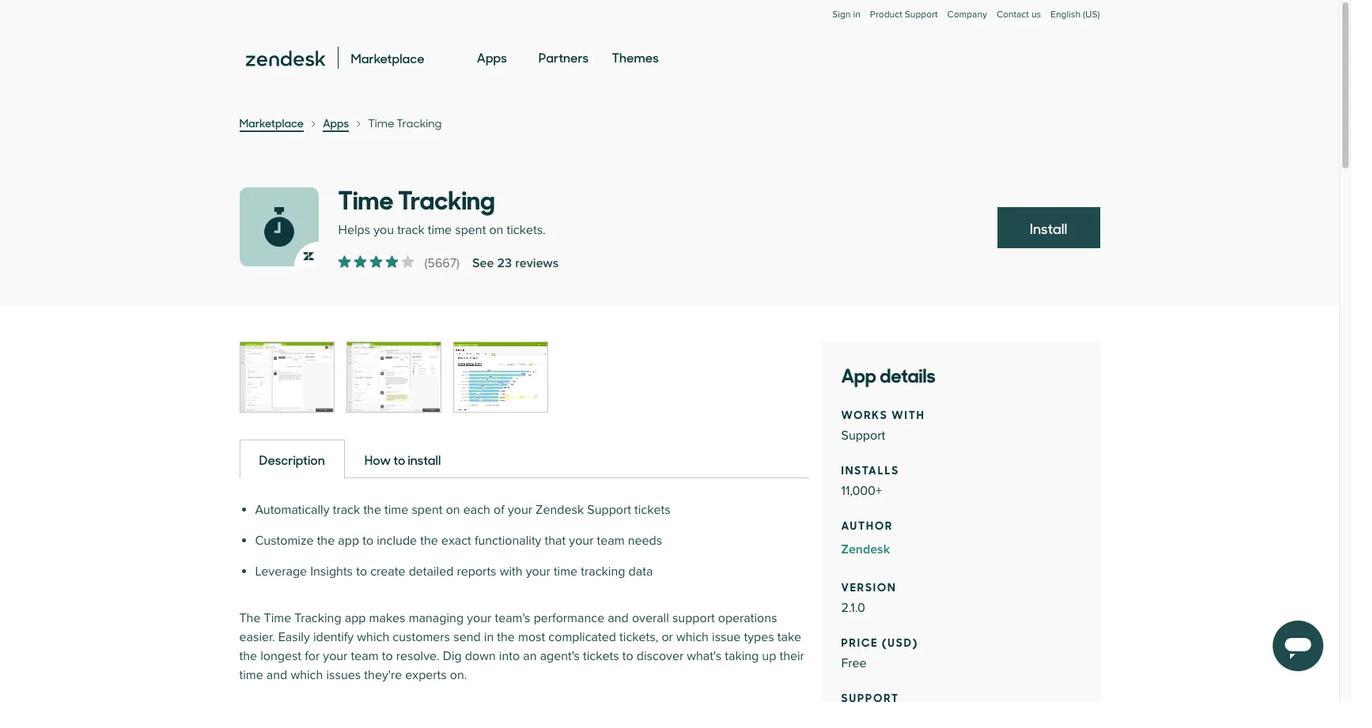 Task type: describe. For each thing, give the bounding box(es) containing it.
price
[[842, 634, 879, 650]]

to down tickets,
[[623, 649, 634, 665]]

customize the app to include the exact functionality that your team needs
[[255, 533, 662, 549]]

tickets,
[[620, 630, 659, 646]]

product support
[[870, 9, 938, 21]]

(usd)
[[882, 634, 919, 650]]

include
[[377, 533, 417, 549]]

3 preview image of app image from the left
[[454, 343, 547, 412]]

0 horizontal spatial track
[[333, 502, 360, 518]]

1 vertical spatial apps
[[323, 115, 349, 131]]

version 2.1.0
[[842, 578, 897, 616]]

1 star fill image from the left
[[338, 256, 351, 268]]

0 horizontal spatial apps link
[[323, 115, 349, 132]]

team's
[[495, 611, 531, 627]]

tickets.
[[507, 222, 546, 238]]

install button
[[997, 207, 1100, 248]]

0 vertical spatial apps
[[477, 48, 507, 66]]

app details
[[842, 360, 936, 389]]

star fill image
[[370, 256, 383, 268]]

description
[[259, 451, 325, 468]]

helps
[[338, 222, 370, 238]]

sign in
[[833, 9, 861, 21]]

install
[[1030, 218, 1068, 238]]

how to install
[[365, 451, 441, 468]]

create
[[370, 564, 406, 580]]

tracking inside the time tracking app makes managing your team's performance and overall support operations easier. easily identify which customers send in the most complicated tickets, or which issue types take the longest for your team to resolve. dig down into an agent's tickets to discover what's taking up their time and which issues they're experts on.
[[295, 611, 342, 627]]

4 star fill image from the left
[[402, 256, 414, 268]]

longest
[[260, 649, 302, 665]]

reports
[[457, 564, 497, 580]]

see 23 reviews link
[[472, 254, 559, 273]]

price (usd) free
[[842, 634, 919, 672]]

each
[[463, 502, 491, 518]]

1 horizontal spatial apps link
[[477, 35, 507, 81]]

easily
[[278, 630, 310, 646]]

works with support
[[842, 406, 925, 444]]

you
[[374, 222, 394, 238]]

time up include
[[385, 502, 409, 518]]

time for time tracking helps you track time spent on tickets.
[[338, 180, 394, 217]]

down
[[465, 649, 496, 665]]

themes
[[612, 48, 659, 66]]

for
[[305, 649, 320, 665]]

overall
[[632, 611, 669, 627]]

zendesk link
[[842, 540, 1080, 559]]

the time tracking app makes managing your team's performance and overall support operations easier. easily identify which customers send in the most complicated tickets, or which issue types take the longest for your team to resolve. dig down into an agent's tickets to discover what's taking up their time and which issues they're experts on.
[[239, 611, 805, 684]]

5667
[[428, 256, 457, 271]]

an
[[523, 649, 537, 665]]

1 vertical spatial spent
[[412, 502, 443, 518]]

english (us) link
[[1051, 9, 1100, 36]]

contact us link
[[997, 9, 1041, 21]]

(
[[425, 256, 428, 271]]

product
[[870, 9, 903, 21]]

zendesk inside "link"
[[842, 542, 890, 558]]

dig
[[443, 649, 462, 665]]

sign
[[833, 9, 851, 21]]

see 23 reviews
[[472, 256, 559, 271]]

the up insights
[[317, 533, 335, 549]]

the
[[239, 611, 261, 627]]

customers
[[393, 630, 450, 646]]

1 horizontal spatial tickets
[[635, 502, 671, 518]]

the up include
[[363, 502, 381, 518]]

performance
[[534, 611, 605, 627]]

free
[[842, 656, 867, 672]]

makes
[[369, 611, 406, 627]]

needs
[[628, 533, 662, 549]]

your right 'that'
[[569, 533, 594, 549]]

the down the easier.
[[239, 649, 257, 665]]

take
[[778, 630, 802, 646]]

types
[[744, 630, 774, 646]]

customize
[[255, 533, 314, 549]]

operations
[[718, 611, 777, 627]]

tracking for time tracking
[[397, 116, 442, 131]]

up
[[762, 649, 777, 665]]

1 preview image of app image from the left
[[240, 343, 334, 412]]

time tracking
[[368, 116, 442, 131]]

what's
[[687, 649, 722, 665]]

detailed
[[409, 564, 454, 580]]

your down identify at the left bottom
[[323, 649, 348, 665]]

to left "create" on the left of the page
[[356, 564, 367, 580]]

11,000+
[[842, 483, 882, 499]]

tracking
[[581, 564, 625, 580]]

issue
[[712, 630, 741, 646]]

english (us)
[[1051, 9, 1100, 21]]

0 horizontal spatial support
[[587, 502, 631, 518]]

0 horizontal spatial with
[[500, 564, 523, 580]]

identify
[[313, 630, 354, 646]]

to up they're
[[382, 649, 393, 665]]

partners
[[539, 48, 589, 66]]

( 5667 )
[[425, 256, 460, 271]]

23
[[497, 256, 512, 271]]



Task type: vqa. For each thing, say whether or not it's contained in the screenshot.


Task type: locate. For each thing, give the bounding box(es) containing it.
1 horizontal spatial in
[[853, 9, 861, 21]]

2 star fill image from the left
[[354, 256, 367, 268]]

support down works
[[842, 428, 886, 444]]

your right of
[[508, 502, 533, 518]]

they're
[[364, 668, 402, 684]]

1 horizontal spatial spent
[[455, 222, 486, 238]]

0 horizontal spatial tickets
[[583, 649, 619, 665]]

(us)
[[1083, 9, 1100, 21]]

1 vertical spatial with
[[500, 564, 523, 580]]

0 horizontal spatial spent
[[412, 502, 443, 518]]

automatically
[[255, 502, 330, 518]]

team up tracking
[[597, 533, 625, 549]]

company link
[[948, 9, 987, 36]]

2 vertical spatial support
[[587, 502, 631, 518]]

the
[[363, 502, 381, 518], [317, 533, 335, 549], [420, 533, 438, 549], [497, 630, 515, 646], [239, 649, 257, 665]]

most
[[518, 630, 545, 646]]

easier.
[[239, 630, 275, 646]]

0 vertical spatial time
[[368, 116, 394, 131]]

support
[[905, 9, 938, 21], [842, 428, 886, 444], [587, 502, 631, 518]]

managing
[[409, 611, 464, 627]]

time down longest
[[239, 668, 263, 684]]

track inside time tracking helps you track time spent on tickets.
[[397, 222, 425, 238]]

issues
[[326, 668, 361, 684]]

team up they're
[[351, 649, 379, 665]]

tracking for time tracking helps you track time spent on tickets.
[[398, 180, 495, 217]]

product support link
[[870, 9, 938, 21]]

0 vertical spatial tracking
[[397, 116, 442, 131]]

tickets up needs
[[635, 502, 671, 518]]

which down "makes"
[[357, 630, 390, 646]]

and down longest
[[267, 668, 287, 684]]

with inside works with support
[[892, 406, 925, 423]]

app up insights
[[338, 533, 359, 549]]

app inside the time tracking app makes managing your team's performance and overall support operations easier. easily identify which customers send in the most complicated tickets, or which issue types take the longest for your team to resolve. dig down into an agent's tickets to discover what's taking up their time and which issues they're experts on.
[[345, 611, 366, 627]]

in inside the time tracking app makes managing your team's performance and overall support operations easier. easily identify which customers send in the most complicated tickets, or which issue types take the longest for your team to resolve. dig down into an agent's tickets to discover what's taking up their time and which issues they're experts on.
[[484, 630, 494, 646]]

your
[[508, 502, 533, 518], [569, 533, 594, 549], [526, 564, 551, 580], [467, 611, 492, 627], [323, 649, 348, 665]]

apps link left partners link in the left of the page
[[477, 35, 507, 81]]

and
[[608, 611, 629, 627], [267, 668, 287, 684]]

leverage
[[255, 564, 307, 580]]

or
[[662, 630, 673, 646]]

tracking inside time tracking helps you track time spent on tickets.
[[398, 180, 495, 217]]

1 horizontal spatial apps
[[477, 48, 507, 66]]

1 horizontal spatial on
[[489, 222, 504, 238]]

send
[[454, 630, 481, 646]]

time inside the time tracking app makes managing your team's performance and overall support operations easier. easily identify which customers send in the most complicated tickets, or which issue types take the longest for your team to resolve. dig down into an agent's tickets to discover what's taking up their time and which issues they're experts on.
[[264, 611, 291, 627]]

resolve.
[[396, 649, 440, 665]]

apps link
[[477, 35, 507, 81], [323, 115, 349, 132]]

installs 11,000+
[[842, 461, 900, 499]]

1 vertical spatial tickets
[[583, 649, 619, 665]]

app up identify at the left bottom
[[345, 611, 366, 627]]

0 vertical spatial apps link
[[477, 35, 507, 81]]

experts
[[405, 668, 447, 684]]

1 horizontal spatial with
[[892, 406, 925, 423]]

author
[[842, 517, 893, 533]]

on left each
[[446, 502, 460, 518]]

0 horizontal spatial apps
[[323, 115, 349, 131]]

0 vertical spatial with
[[892, 406, 925, 423]]

3 star fill image from the left
[[386, 256, 398, 268]]

on
[[489, 222, 504, 238], [446, 502, 460, 518]]

exact
[[441, 533, 471, 549]]

0 vertical spatial app
[[338, 533, 359, 549]]

0 horizontal spatial on
[[446, 502, 460, 518]]

2 preview image of app image from the left
[[347, 343, 440, 412]]

on inside time tracking helps you track time spent on tickets.
[[489, 222, 504, 238]]

in up down
[[484, 630, 494, 646]]

the up into
[[497, 630, 515, 646]]

1 vertical spatial time
[[338, 180, 394, 217]]

)
[[457, 256, 460, 271]]

1 horizontal spatial which
[[357, 630, 390, 646]]

apps right marketplace
[[323, 115, 349, 131]]

contact us
[[997, 9, 1041, 21]]

2.1.0
[[842, 601, 865, 616]]

insights
[[310, 564, 353, 580]]

0 horizontal spatial team
[[351, 649, 379, 665]]

apps link right marketplace 'link'
[[323, 115, 349, 132]]

zendesk
[[536, 502, 584, 518], [842, 542, 890, 558]]

0 vertical spatial tickets
[[635, 502, 671, 518]]

time down 'that'
[[554, 564, 578, 580]]

0 vertical spatial and
[[608, 611, 629, 627]]

0 vertical spatial in
[[853, 9, 861, 21]]

partners link
[[539, 35, 589, 81]]

0 vertical spatial spent
[[455, 222, 486, 238]]

1 vertical spatial app
[[345, 611, 366, 627]]

team
[[597, 533, 625, 549], [351, 649, 379, 665]]

2 vertical spatial tracking
[[295, 611, 342, 627]]

1 horizontal spatial track
[[397, 222, 425, 238]]

1 horizontal spatial support
[[842, 428, 886, 444]]

spent inside time tracking helps you track time spent on tickets.
[[455, 222, 486, 238]]

star fill image
[[338, 256, 351, 268], [354, 256, 367, 268], [386, 256, 398, 268], [402, 256, 414, 268]]

installs
[[842, 461, 900, 478]]

team inside the time tracking app makes managing your team's performance and overall support operations easier. easily identify which customers send in the most complicated tickets, or which issue types take the longest for your team to resolve. dig down into an agent's tickets to discover what's taking up their time and which issues they're experts on.
[[351, 649, 379, 665]]

their
[[780, 649, 805, 665]]

0 vertical spatial on
[[489, 222, 504, 238]]

us
[[1032, 9, 1041, 21]]

app
[[338, 533, 359, 549], [345, 611, 366, 627]]

1 vertical spatial tracking
[[398, 180, 495, 217]]

that
[[545, 533, 566, 549]]

in
[[853, 9, 861, 21], [484, 630, 494, 646]]

of
[[494, 502, 505, 518]]

company
[[948, 9, 987, 21]]

your up send
[[467, 611, 492, 627]]

install
[[408, 451, 441, 468]]

functionality
[[475, 533, 542, 549]]

1 vertical spatial apps link
[[323, 115, 349, 132]]

the left the exact
[[420, 533, 438, 549]]

app
[[842, 360, 876, 389]]

track right 'you'
[[397, 222, 425, 238]]

english
[[1051, 9, 1081, 21]]

0 horizontal spatial in
[[484, 630, 494, 646]]

0 vertical spatial support
[[905, 9, 938, 21]]

leverage insights to create detailed reports with your time tracking data
[[255, 564, 653, 580]]

with down details
[[892, 406, 925, 423]]

version
[[842, 578, 897, 595]]

time inside time tracking helps you track time spent on tickets.
[[338, 180, 394, 217]]

1 vertical spatial and
[[267, 668, 287, 684]]

works
[[842, 406, 888, 423]]

apps
[[477, 48, 507, 66], [323, 115, 349, 131]]

spent up the exact
[[412, 502, 443, 518]]

marketplace link
[[239, 115, 304, 132]]

support
[[673, 611, 715, 627]]

track right automatically
[[333, 502, 360, 518]]

in inside the global-navigation-secondary element
[[853, 9, 861, 21]]

apps left partners
[[477, 48, 507, 66]]

1 vertical spatial support
[[842, 428, 886, 444]]

2 horizontal spatial support
[[905, 9, 938, 21]]

0 horizontal spatial which
[[291, 668, 323, 684]]

with down functionality
[[500, 564, 523, 580]]

sign in link
[[833, 9, 861, 21]]

marketplace
[[239, 115, 304, 131]]

time inside the time tracking app makes managing your team's performance and overall support operations easier. easily identify which customers send in the most complicated tickets, or which issue types take the longest for your team to resolve. dig down into an agent's tickets to discover what's taking up their time and which issues they're experts on.
[[239, 668, 263, 684]]

on.
[[450, 668, 467, 684]]

details
[[880, 360, 936, 389]]

0 vertical spatial team
[[597, 533, 625, 549]]

1 vertical spatial zendesk
[[842, 542, 890, 558]]

1 vertical spatial track
[[333, 502, 360, 518]]

time inside time tracking helps you track time spent on tickets.
[[428, 222, 452, 238]]

taking
[[725, 649, 759, 665]]

to inside tab list
[[394, 451, 405, 468]]

tab list
[[239, 439, 809, 479]]

complicated
[[549, 630, 616, 646]]

0 horizontal spatial and
[[267, 668, 287, 684]]

0 horizontal spatial zendesk
[[536, 502, 584, 518]]

data
[[629, 564, 653, 580]]

support right product
[[905, 9, 938, 21]]

see
[[472, 256, 494, 271]]

spent up )
[[455, 222, 486, 238]]

0 vertical spatial zendesk
[[536, 502, 584, 518]]

2 horizontal spatial preview image of app image
[[454, 343, 547, 412]]

to left include
[[363, 533, 374, 549]]

tickets inside the time tracking app makes managing your team's performance and overall support operations easier. easily identify which customers send in the most complicated tickets, or which issue types take the longest for your team to resolve. dig down into an agent's tickets to discover what's taking up their time and which issues they're experts on.
[[583, 649, 619, 665]]

tab list containing description
[[239, 439, 809, 479]]

reviews
[[515, 256, 559, 271]]

zendesk up 'that'
[[536, 502, 584, 518]]

time up ( 5667 )
[[428, 222, 452, 238]]

1 horizontal spatial zendesk
[[842, 542, 890, 558]]

into
[[499, 649, 520, 665]]

tickets
[[635, 502, 671, 518], [583, 649, 619, 665]]

to
[[394, 451, 405, 468], [363, 533, 374, 549], [356, 564, 367, 580], [382, 649, 393, 665], [623, 649, 634, 665]]

1 vertical spatial team
[[351, 649, 379, 665]]

preview image of app image
[[240, 343, 334, 412], [347, 343, 440, 412], [454, 343, 547, 412]]

automatically track the time spent on each of your zendesk support tickets
[[255, 502, 671, 518]]

tickets down complicated
[[583, 649, 619, 665]]

contact
[[997, 9, 1029, 21]]

1 vertical spatial in
[[484, 630, 494, 646]]

zendesk down the author
[[842, 542, 890, 558]]

support up needs
[[587, 502, 631, 518]]

1 horizontal spatial and
[[608, 611, 629, 627]]

global-navigation-secondary element
[[239, 0, 1100, 36]]

zendesk image
[[246, 51, 325, 67]]

to right how
[[394, 451, 405, 468]]

in right sign
[[853, 9, 861, 21]]

how
[[365, 451, 391, 468]]

which down "for"
[[291, 668, 323, 684]]

your down 'that'
[[526, 564, 551, 580]]

and up tickets,
[[608, 611, 629, 627]]

0 vertical spatial track
[[397, 222, 425, 238]]

support inside the global-navigation-secondary element
[[905, 9, 938, 21]]

on left tickets.
[[489, 222, 504, 238]]

discover
[[637, 649, 684, 665]]

1 horizontal spatial team
[[597, 533, 625, 549]]

1 horizontal spatial preview image of app image
[[347, 343, 440, 412]]

1 vertical spatial on
[[446, 502, 460, 518]]

time tracking helps you track time spent on tickets.
[[338, 180, 546, 238]]

2 vertical spatial time
[[264, 611, 291, 627]]

support inside works with support
[[842, 428, 886, 444]]

2 horizontal spatial which
[[677, 630, 709, 646]]

0 horizontal spatial preview image of app image
[[240, 343, 334, 412]]

time for time tracking
[[368, 116, 394, 131]]

which down support
[[677, 630, 709, 646]]

themes link
[[612, 35, 659, 81]]

agent's
[[540, 649, 580, 665]]

track
[[397, 222, 425, 238], [333, 502, 360, 518]]



